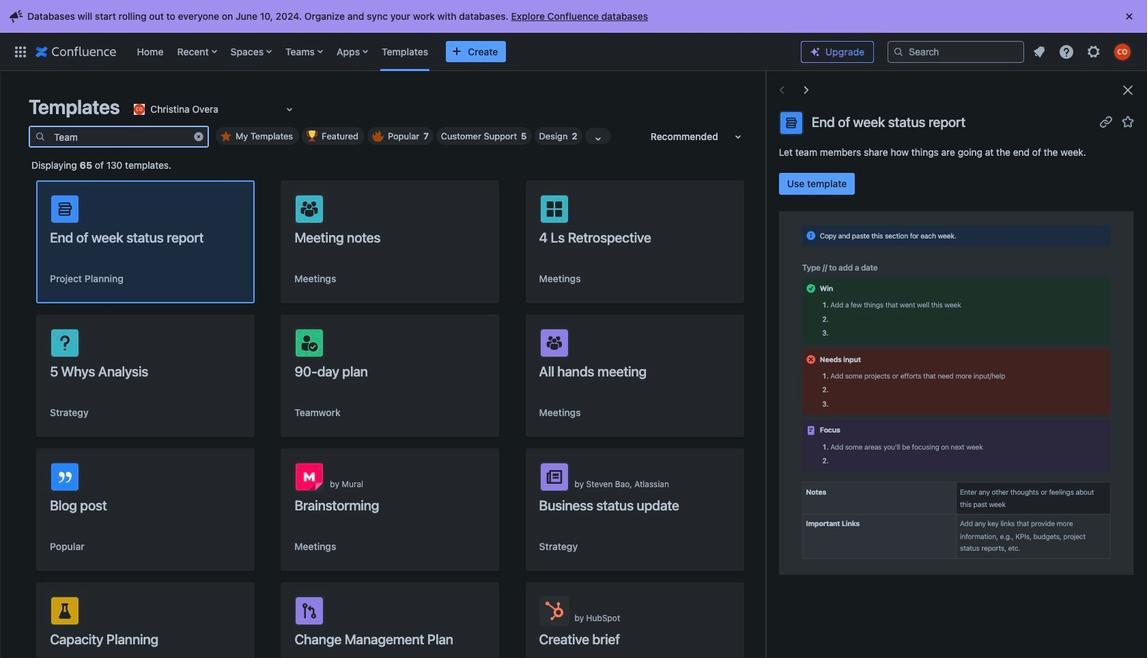 Task type: describe. For each thing, give the bounding box(es) containing it.
0 vertical spatial close image
[[1122, 8, 1138, 25]]

notification icon image
[[1032, 43, 1048, 60]]

premium image
[[810, 46, 821, 57]]

open image
[[282, 101, 298, 118]]

help icon image
[[1059, 43, 1076, 60]]

Search author, category, topic field
[[50, 127, 189, 146]]

next template image
[[799, 82, 815, 98]]

more categories image
[[590, 131, 606, 147]]

Search field
[[888, 41, 1025, 63]]



Task type: vqa. For each thing, say whether or not it's contained in the screenshot.
Appswitcher Icon
yes



Task type: locate. For each thing, give the bounding box(es) containing it.
confluence image
[[36, 43, 117, 60], [36, 43, 117, 60]]

settings icon image
[[1086, 43, 1103, 60]]

list
[[130, 32, 791, 71], [1028, 39, 1140, 64]]

search icon image
[[35, 131, 46, 142]]

group
[[779, 173, 856, 195]]

1 horizontal spatial list
[[1028, 39, 1140, 64]]

appswitcher icon image
[[12, 43, 29, 60]]

None search field
[[888, 41, 1025, 63]]

banner
[[0, 29, 1148, 74]]

share link image
[[1099, 114, 1115, 130]]

0 horizontal spatial list
[[130, 32, 791, 71]]

list for appswitcher icon
[[130, 32, 791, 71]]

global element
[[8, 32, 791, 71]]

close image
[[1122, 8, 1138, 25], [1121, 82, 1137, 98]]

clear search bar image
[[193, 131, 204, 142]]

list for premium image
[[1028, 39, 1140, 64]]

None text field
[[131, 102, 134, 116]]

alert
[[8, 5, 1141, 27]]

search image
[[894, 46, 905, 57]]

1 vertical spatial close image
[[1121, 82, 1137, 98]]

previous template image
[[774, 82, 790, 98]]

star end of week status report image
[[1121, 114, 1137, 130]]



